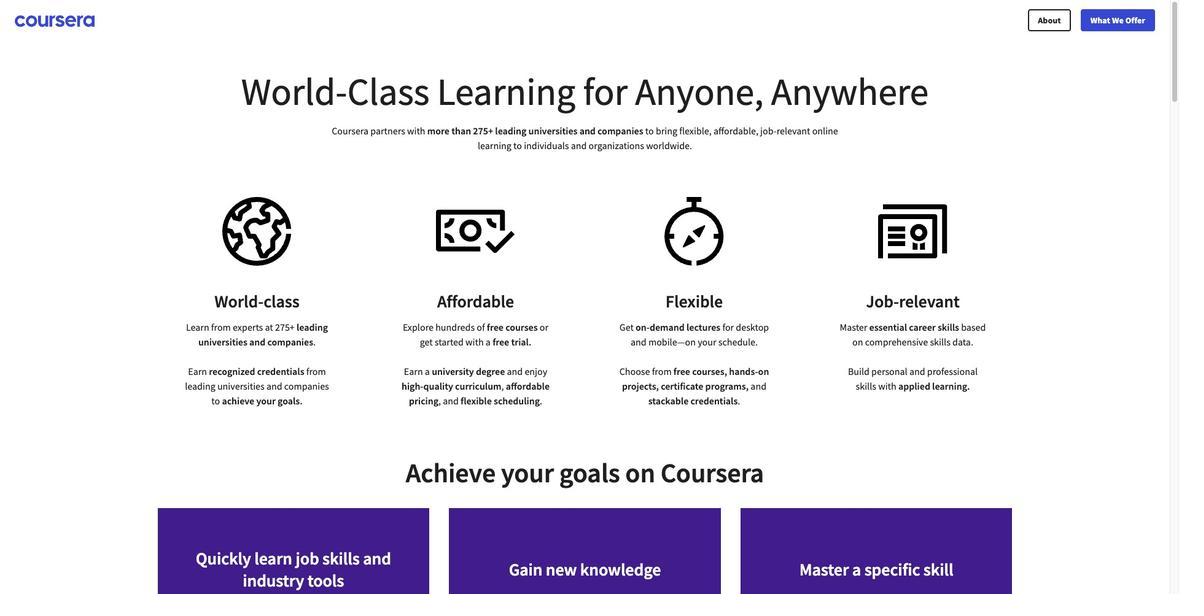 Task type: locate. For each thing, give the bounding box(es) containing it.
1 vertical spatial free
[[493, 336, 510, 348]]

free
[[487, 321, 504, 334], [493, 336, 510, 348], [674, 366, 691, 378]]

1 vertical spatial universities
[[198, 336, 248, 348]]

to right "learning"
[[514, 139, 522, 152]]

275+ right at
[[275, 321, 295, 334]]

on inside free courses, hands-on projects, certificate programs,
[[759, 366, 770, 378]]

a for earn a university degree and enjoy high-quality curriculum ,
[[425, 366, 430, 378]]

with down personal
[[879, 380, 897, 393]]

earn recognized credentials
[[188, 366, 305, 378]]

and down hands-
[[751, 380, 767, 393]]

1 horizontal spatial credentials
[[691, 395, 738, 407]]

0 vertical spatial 275+
[[473, 125, 494, 137]]

leading inside from leading universities and companies to
[[185, 380, 216, 393]]

skills up the data.
[[938, 321, 960, 334]]

offer
[[1126, 14, 1146, 26]]

and inside from leading universities and companies to
[[267, 380, 282, 393]]

0 vertical spatial companies
[[598, 125, 644, 137]]

with left more
[[407, 125, 426, 137]]

1 vertical spatial your
[[257, 395, 276, 407]]

2 vertical spatial leading
[[185, 380, 216, 393]]

1 horizontal spatial .
[[540, 395, 543, 407]]

and down quality
[[443, 395, 459, 407]]

1 vertical spatial 275+
[[275, 321, 295, 334]]

about button
[[1029, 9, 1072, 31]]

. inside and stackable credentials .
[[738, 395, 741, 407]]

class
[[348, 68, 430, 116]]

choose
[[620, 366, 650, 378]]

1 vertical spatial master
[[800, 559, 849, 581]]

credentials down programs,
[[691, 395, 738, 407]]

companies inside leading universities and companies
[[268, 336, 313, 348]]

gain
[[509, 559, 543, 581]]

about
[[1039, 14, 1062, 26]]

leading inside leading universities and companies
[[297, 321, 328, 334]]

your for achieve your goals on coursera
[[501, 457, 554, 490]]

experts
[[233, 321, 263, 334]]

and up 'organizations' at the top
[[580, 125, 596, 137]]

relevant
[[777, 125, 811, 137], [900, 291, 960, 313]]

1 vertical spatial for
[[723, 321, 734, 334]]

0 vertical spatial universities
[[529, 125, 578, 137]]

a up quality
[[425, 366, 430, 378]]

credentials inside and stackable credentials .
[[691, 395, 738, 407]]

a inside earn a university degree and enjoy high-quality curriculum ,
[[425, 366, 430, 378]]

2 vertical spatial a
[[853, 559, 862, 581]]

free inside free courses, hands-on projects, certificate programs,
[[674, 366, 691, 378]]

0 horizontal spatial on
[[626, 457, 656, 490]]

more
[[428, 125, 450, 137]]

2 horizontal spatial .
[[738, 395, 741, 407]]

free left trial.
[[493, 336, 510, 348]]

hundreds
[[436, 321, 475, 334]]

goals.
[[278, 395, 303, 407]]

0 vertical spatial your
[[698, 336, 717, 348]]

degree
[[476, 366, 505, 378]]

on right the goals
[[626, 457, 656, 490]]

build
[[849, 366, 870, 378]]

0 horizontal spatial relevant
[[777, 125, 811, 137]]

1 horizontal spatial on
[[759, 366, 770, 378]]

2 vertical spatial free
[[674, 366, 691, 378]]

companies down at
[[268, 336, 313, 348]]

to left achieve
[[212, 395, 220, 407]]

1 horizontal spatial for
[[723, 321, 734, 334]]

0 vertical spatial relevant
[[777, 125, 811, 137]]

and down on-
[[631, 336, 647, 348]]

and right tools
[[363, 548, 391, 570]]

to
[[646, 125, 654, 137], [514, 139, 522, 152], [212, 395, 220, 407]]

leading up "learning"
[[496, 125, 527, 137]]

your
[[698, 336, 717, 348], [257, 395, 276, 407], [501, 457, 554, 490]]

2 vertical spatial to
[[212, 395, 220, 407]]

0 vertical spatial coursera
[[332, 125, 369, 137]]

0 horizontal spatial earn
[[188, 366, 207, 378]]

earn inside earn a university degree and enjoy high-quality curriculum ,
[[404, 366, 423, 378]]

skills down build
[[856, 380, 877, 393]]

flexible,
[[680, 125, 712, 137]]

earn left recognized in the left of the page
[[188, 366, 207, 378]]

1 vertical spatial coursera
[[661, 457, 765, 490]]

earn up high-
[[404, 366, 423, 378]]

0 horizontal spatial with
[[407, 125, 426, 137]]

career
[[910, 321, 936, 334]]

1 vertical spatial world-
[[215, 291, 264, 313]]

universities up individuals
[[529, 125, 578, 137]]

skills for master essential career skills
[[938, 321, 960, 334]]

1 vertical spatial with
[[466, 336, 484, 348]]

relevant left online
[[777, 125, 811, 137]]

, down quality
[[439, 395, 441, 407]]

partners
[[371, 125, 405, 137]]

and up affordable
[[507, 366, 523, 378]]

0 vertical spatial free
[[487, 321, 504, 334]]

2 vertical spatial companies
[[284, 380, 329, 393]]

0 vertical spatial credentials
[[257, 366, 305, 378]]

get
[[620, 321, 634, 334]]

pricing
[[409, 395, 439, 407]]

1 earn from the left
[[188, 366, 207, 378]]

0 horizontal spatial from
[[211, 321, 231, 334]]

.
[[313, 336, 316, 348], [540, 395, 543, 407], [738, 395, 741, 407]]

2 horizontal spatial leading
[[496, 125, 527, 137]]

275+ up "learning"
[[473, 125, 494, 137]]

2 vertical spatial your
[[501, 457, 554, 490]]

2 horizontal spatial on
[[853, 336, 864, 348]]

for up schedule.
[[723, 321, 734, 334]]

a for master a specific skill
[[853, 559, 862, 581]]

we
[[1113, 14, 1124, 26]]

0 horizontal spatial 275+
[[275, 321, 295, 334]]

free right "of"
[[487, 321, 504, 334]]

from for learn
[[211, 321, 231, 334]]

1 horizontal spatial your
[[501, 457, 554, 490]]

personal
[[872, 366, 908, 378]]

1 horizontal spatial from
[[306, 366, 326, 378]]

with
[[407, 125, 426, 137], [466, 336, 484, 348], [879, 380, 897, 393]]

applied learning.
[[899, 380, 971, 393]]

on for free courses, hands-on projects, certificate programs,
[[759, 366, 770, 378]]

1 horizontal spatial ,
[[502, 380, 504, 393]]

0 horizontal spatial for
[[584, 68, 628, 116]]

with down explore hundreds of free courses
[[466, 336, 484, 348]]

relevant up career
[[900, 291, 960, 313]]

companies up 'organizations' at the top
[[598, 125, 644, 137]]

skills left the data.
[[931, 336, 951, 348]]

skills
[[938, 321, 960, 334], [931, 336, 951, 348], [856, 380, 877, 393], [323, 548, 360, 570]]

master essential career skills
[[840, 321, 960, 334]]

0 vertical spatial ,
[[502, 380, 504, 393]]

skills inside based on comprehensive skills data.
[[931, 336, 951, 348]]

learning
[[478, 139, 512, 152]]

1 vertical spatial leading
[[297, 321, 328, 334]]

2 vertical spatial on
[[626, 457, 656, 490]]

master for master essential career skills
[[840, 321, 868, 334]]

a left specific
[[853, 559, 862, 581]]

build personal and professional skills with
[[849, 366, 978, 393]]

2 horizontal spatial to
[[646, 125, 654, 137]]

demand
[[650, 321, 685, 334]]

universities up achieve
[[217, 380, 265, 393]]

2 vertical spatial with
[[879, 380, 897, 393]]

2 vertical spatial universities
[[217, 380, 265, 393]]

world- for class
[[241, 68, 348, 116]]

a
[[486, 336, 491, 348], [425, 366, 430, 378], [853, 559, 862, 581]]

certificate
[[661, 380, 704, 393]]

2 earn from the left
[[404, 366, 423, 378]]

2 horizontal spatial from
[[652, 366, 672, 378]]

for inside for desktop and mobile—on your schedule.
[[723, 321, 734, 334]]

skills inside quickly learn job skills and industry tools
[[323, 548, 360, 570]]

started
[[435, 336, 464, 348]]

learn from experts at 275+
[[186, 321, 297, 334]]

scheduling
[[494, 395, 540, 407]]

university
[[432, 366, 474, 378]]

anywhere
[[772, 68, 929, 116]]

0 horizontal spatial a
[[425, 366, 430, 378]]

1 vertical spatial credentials
[[691, 395, 738, 407]]

earn
[[188, 366, 207, 378], [404, 366, 423, 378]]

and right individuals
[[571, 139, 587, 152]]

0 horizontal spatial leading
[[185, 380, 216, 393]]

1 horizontal spatial relevant
[[900, 291, 960, 313]]

free for free courses, hands-on projects, certificate programs,
[[674, 366, 691, 378]]

for up 'organizations' at the top
[[584, 68, 628, 116]]

1 vertical spatial a
[[425, 366, 430, 378]]

to inside from leading universities and companies to
[[212, 395, 220, 407]]

universities down learn from experts at 275+
[[198, 336, 248, 348]]

affordable
[[437, 291, 514, 313]]

credentials up the goals.
[[257, 366, 305, 378]]

, down the degree
[[502, 380, 504, 393]]

leading
[[496, 125, 527, 137], [297, 321, 328, 334], [185, 380, 216, 393]]

bring
[[656, 125, 678, 137]]

0 vertical spatial leading
[[496, 125, 527, 137]]

explore
[[403, 321, 434, 334]]

job-
[[867, 291, 900, 313]]

comprehensive
[[866, 336, 929, 348]]

1 horizontal spatial 275+
[[473, 125, 494, 137]]

anyone,
[[636, 68, 764, 116]]

world-class learning for anyone, anywhere
[[241, 68, 929, 116]]

1 horizontal spatial earn
[[404, 366, 423, 378]]

companies
[[598, 125, 644, 137], [268, 336, 313, 348], [284, 380, 329, 393]]

1 horizontal spatial a
[[486, 336, 491, 348]]

affordable pricing
[[409, 380, 550, 407]]

and up applied
[[910, 366, 926, 378]]

certificates image
[[874, 192, 953, 271]]

learn
[[186, 321, 209, 334]]

credentials
[[257, 366, 305, 378], [691, 395, 738, 407]]

2 horizontal spatial your
[[698, 336, 717, 348]]

leading down class
[[297, 321, 328, 334]]

2 horizontal spatial a
[[853, 559, 862, 581]]

skills right the job
[[323, 548, 360, 570]]

companies inside from leading universities and companies to
[[284, 380, 329, 393]]

and up achieve your goals.
[[267, 380, 282, 393]]

1 horizontal spatial leading
[[297, 321, 328, 334]]

1 horizontal spatial with
[[466, 336, 484, 348]]

0 horizontal spatial credentials
[[257, 366, 305, 378]]

2 horizontal spatial with
[[879, 380, 897, 393]]

and inside quickly learn job skills and industry tools
[[363, 548, 391, 570]]

1 vertical spatial on
[[759, 366, 770, 378]]

0 vertical spatial world-
[[241, 68, 348, 116]]

skills for quickly learn job skills and industry tools
[[323, 548, 360, 570]]

and down experts
[[250, 336, 266, 348]]

0 horizontal spatial your
[[257, 395, 276, 407]]

and inside to bring flexible, affordable, job-relevant online learning to individuals and organizations worldwide.
[[571, 139, 587, 152]]

0 vertical spatial to
[[646, 125, 654, 137]]

achieve
[[222, 395, 255, 407]]

relevant inside to bring flexible, affordable, job-relevant online learning to individuals and organizations worldwide.
[[777, 125, 811, 137]]

master
[[840, 321, 868, 334], [800, 559, 849, 581]]

0 vertical spatial on
[[853, 336, 864, 348]]

0 horizontal spatial coursera
[[332, 125, 369, 137]]

online
[[813, 125, 839, 137]]

and inside for desktop and mobile—on your schedule.
[[631, 336, 647, 348]]

companies up the goals.
[[284, 380, 329, 393]]

1 vertical spatial ,
[[439, 395, 441, 407]]

0 horizontal spatial to
[[212, 395, 220, 407]]

at
[[265, 321, 273, 334]]

0 vertical spatial a
[[486, 336, 491, 348]]

professional
[[928, 366, 978, 378]]

on down desktop
[[759, 366, 770, 378]]

free up certificate
[[674, 366, 691, 378]]

1 vertical spatial companies
[[268, 336, 313, 348]]

1 vertical spatial to
[[514, 139, 522, 152]]

to left bring
[[646, 125, 654, 137]]

leading down recognized in the left of the page
[[185, 380, 216, 393]]

explore hundreds of free courses
[[403, 321, 540, 334]]

on up build
[[853, 336, 864, 348]]

a down explore hundreds of free courses
[[486, 336, 491, 348]]

0 vertical spatial master
[[840, 321, 868, 334]]



Task type: describe. For each thing, give the bounding box(es) containing it.
or
[[540, 321, 549, 334]]

courses,
[[693, 366, 728, 378]]

compass image
[[655, 192, 734, 271]]

curriculum
[[455, 380, 502, 393]]

tools
[[308, 570, 344, 593]]

flexible
[[666, 291, 723, 313]]

what we offer link
[[1081, 9, 1156, 31]]

1 vertical spatial relevant
[[900, 291, 960, 313]]

and inside earn a university degree and enjoy high-quality curriculum ,
[[507, 366, 523, 378]]

high-
[[402, 380, 424, 393]]

a inside or get started with a
[[486, 336, 491, 348]]

coursera partners with more than 275+ leading universities and companies
[[332, 125, 644, 137]]

affordable
[[506, 380, 550, 393]]

from for choose
[[652, 366, 672, 378]]

and inside leading universities and companies
[[250, 336, 266, 348]]

goals
[[560, 457, 620, 490]]

job-relevant
[[867, 291, 960, 313]]

new
[[546, 559, 577, 581]]

recognized
[[209, 366, 255, 378]]

master a specific skill
[[800, 559, 954, 581]]

for desktop and mobile—on your schedule.
[[631, 321, 770, 348]]

your inside for desktop and mobile—on your schedule.
[[698, 336, 717, 348]]

achieve
[[406, 457, 496, 490]]

credentials for recognized
[[257, 366, 305, 378]]

enjoy
[[525, 366, 548, 378]]

from leading universities and companies to
[[185, 366, 329, 407]]

hands-
[[730, 366, 759, 378]]

on for achieve your goals on coursera
[[626, 457, 656, 490]]

learn
[[255, 548, 292, 570]]

quality
[[424, 380, 453, 393]]

credentials for stackable
[[691, 395, 738, 407]]

about link
[[1029, 9, 1072, 31]]

of
[[477, 321, 485, 334]]

globe image
[[218, 192, 297, 271]]

get
[[420, 336, 433, 348]]

trial.
[[512, 336, 532, 348]]

quickly learn job skills and industry tools
[[196, 548, 391, 593]]

world-class
[[215, 291, 300, 313]]

quickly
[[196, 548, 251, 570]]

universities inside from leading universities and companies to
[[217, 380, 265, 393]]

specific
[[865, 559, 921, 581]]

individuals
[[524, 139, 569, 152]]

than
[[452, 125, 471, 137]]

essential
[[870, 321, 908, 334]]

schedule.
[[719, 336, 758, 348]]

universities inside leading universities and companies
[[198, 336, 248, 348]]

world- for class
[[215, 291, 264, 313]]

your for achieve your goals.
[[257, 395, 276, 407]]

0 horizontal spatial ,
[[439, 395, 441, 407]]

knowledge
[[581, 559, 661, 581]]

skill
[[924, 559, 954, 581]]

affordable,
[[714, 125, 759, 137]]

what we offer
[[1091, 14, 1146, 26]]

, inside earn a university degree and enjoy high-quality curriculum ,
[[502, 380, 504, 393]]

earn for earn a university degree and enjoy high-quality curriculum ,
[[404, 366, 423, 378]]

free for free trial.
[[493, 336, 510, 348]]

coursera logo image
[[15, 16, 95, 27]]

to bring flexible, affordable, job-relevant online learning to individuals and organizations worldwide.
[[478, 125, 839, 152]]

lectures
[[687, 321, 721, 334]]

from inside from leading universities and companies to
[[306, 366, 326, 378]]

on inside based on comprehensive skills data.
[[853, 336, 864, 348]]

learning.
[[933, 380, 971, 393]]

skills inside build personal and professional skills with
[[856, 380, 877, 393]]

master for master a specific skill
[[800, 559, 849, 581]]

achieve your goals on coursera
[[406, 457, 765, 490]]

flexible
[[461, 395, 492, 407]]

with inside or get started with a
[[466, 336, 484, 348]]

0 vertical spatial with
[[407, 125, 426, 137]]

job-
[[761, 125, 777, 137]]

choose from
[[620, 366, 674, 378]]

earn a university degree and enjoy high-quality curriculum ,
[[402, 366, 548, 393]]

and inside build personal and professional skills with
[[910, 366, 926, 378]]

what
[[1091, 14, 1111, 26]]

job
[[296, 548, 319, 570]]

programs,
[[706, 380, 749, 393]]

free trial.
[[493, 336, 532, 348]]

, and flexible scheduling .
[[439, 395, 543, 407]]

money currency image
[[436, 192, 515, 271]]

1 horizontal spatial to
[[514, 139, 522, 152]]

achieve your goals.
[[222, 395, 303, 407]]

data.
[[953, 336, 974, 348]]

based
[[962, 321, 987, 334]]

desktop
[[736, 321, 770, 334]]

applied
[[899, 380, 931, 393]]

with inside build personal and professional skills with
[[879, 380, 897, 393]]

projects,
[[622, 380, 659, 393]]

courses
[[506, 321, 538, 334]]

earn for earn recognized credentials
[[188, 366, 207, 378]]

1 horizontal spatial coursera
[[661, 457, 765, 490]]

on-
[[636, 321, 650, 334]]

skills for based on comprehensive skills data.
[[931, 336, 951, 348]]

industry
[[243, 570, 304, 593]]

based on comprehensive skills data.
[[853, 321, 987, 348]]

and inside and stackable credentials .
[[751, 380, 767, 393]]

0 horizontal spatial .
[[313, 336, 316, 348]]

organizations
[[589, 139, 645, 152]]

or get started with a
[[420, 321, 549, 348]]

0 vertical spatial for
[[584, 68, 628, 116]]

what we offer button
[[1081, 9, 1156, 31]]

learning
[[437, 68, 576, 116]]

gain new knowledge
[[509, 559, 661, 581]]



Task type: vqa. For each thing, say whether or not it's contained in the screenshot.
middle leading
yes



